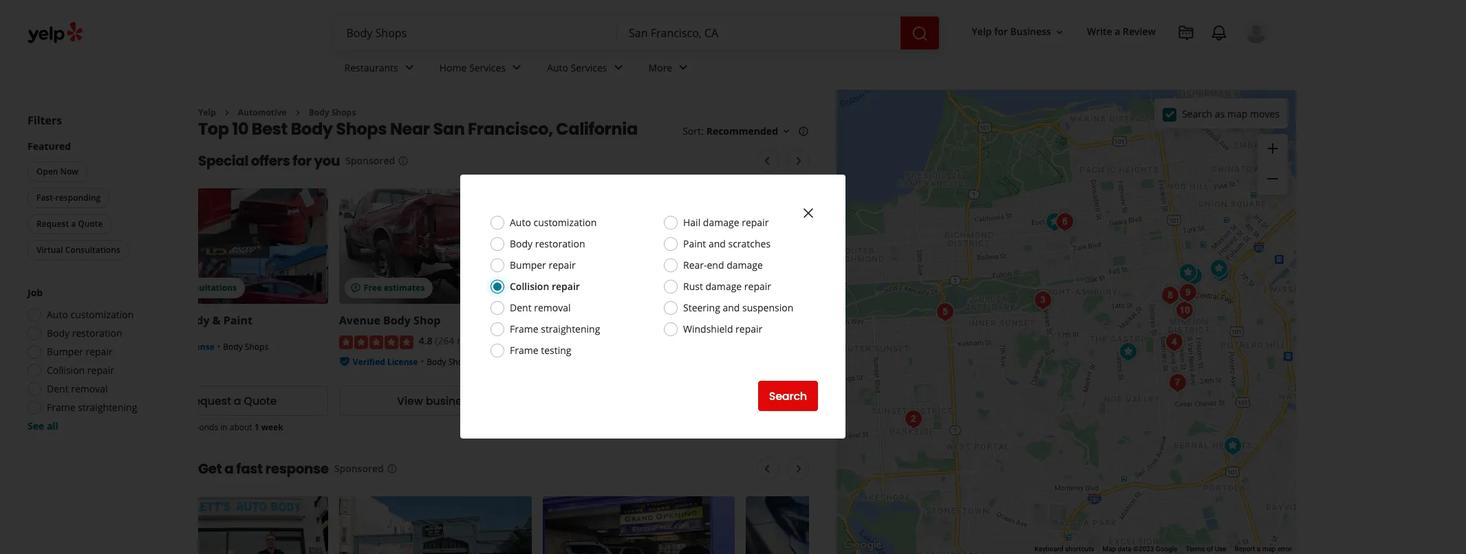Task type: locate. For each thing, give the bounding box(es) containing it.
avenue body shop
[[339, 313, 441, 329]]

sponsored for get a fast response
[[334, 463, 384, 476]]

verified license down 4.8 star rating "image"
[[353, 356, 418, 368]]

1 horizontal spatial free estimates
[[568, 282, 629, 294]]

avenue
[[339, 313, 381, 329]]

for left business
[[995, 25, 1008, 38]]

search dialog
[[0, 0, 1467, 555]]

estimates
[[384, 282, 425, 294], [588, 282, 629, 294], [791, 282, 832, 294]]

frame straightening up testing on the bottom left of page
[[510, 323, 600, 336]]

collision up "(143 reviews)" in the bottom of the page
[[660, 313, 707, 329]]

1 horizontal spatial dent removal
[[510, 301, 571, 315]]

search for search as map moves
[[1182, 107, 1213, 120]]

search left "as"
[[1182, 107, 1213, 120]]

verified license
[[149, 342, 215, 353], [353, 356, 418, 368]]

0 vertical spatial search
[[1182, 107, 1213, 120]]

quote up consultations
[[78, 218, 103, 230]]

request a quote down fast-responding button
[[36, 218, 103, 230]]

1 horizontal spatial dent
[[510, 301, 532, 315]]

map
[[1228, 107, 1248, 120], [1263, 546, 1276, 553]]

1 vertical spatial sponsored
[[334, 463, 384, 476]]

0 vertical spatial yelp
[[972, 25, 992, 38]]

1 estimates from the left
[[384, 282, 425, 294]]

services
[[469, 61, 506, 74], [571, 61, 607, 74], [667, 355, 698, 367]]

rust damage repair
[[683, 280, 772, 293]]

1 free estimates link from the left
[[339, 189, 532, 305]]

verified down 4.8 star rating "image"
[[353, 356, 385, 368]]

free estimates up carstar auto world collision link
[[568, 282, 629, 294]]

1 horizontal spatial verified
[[353, 356, 385, 368]]

estimates up the preferred image link
[[791, 282, 832, 294]]

and for paint
[[709, 237, 726, 251]]

1 vertical spatial bumper
[[47, 346, 83, 359]]

2 free from the left
[[364, 282, 382, 294]]

0 vertical spatial quote
[[78, 218, 103, 230]]

fast-
[[36, 192, 56, 204]]

glass
[[644, 355, 665, 367]]

view for the preferred image
[[804, 394, 830, 409]]

1 free estimates from the left
[[364, 282, 425, 294]]

search down window in the bottom right of the page
[[769, 389, 807, 404]]

search image
[[912, 25, 928, 42]]

1 horizontal spatial body shops
[[309, 107, 356, 118]]

0 horizontal spatial verified license button
[[149, 340, 215, 353]]

search for search
[[769, 389, 807, 404]]

yelp left business
[[972, 25, 992, 38]]

quote inside featured group
[[78, 218, 103, 230]]

1 vertical spatial collision
[[660, 313, 707, 329]]

sponsored left 16 info v2 icon
[[334, 463, 384, 476]]

paint up rear-
[[683, 237, 706, 251]]

0 horizontal spatial request a quote button
[[28, 214, 112, 235]]

0 horizontal spatial auto customization
[[47, 308, 134, 321]]

2 24 chevron down v2 image from the left
[[509, 59, 525, 76]]

suspension
[[743, 301, 794, 315]]

4.8
[[419, 335, 433, 348]]

24 chevron down v2 image right the restaurants
[[401, 59, 418, 76]]

0 horizontal spatial restoration
[[72, 327, 122, 340]]

1 vertical spatial next image
[[791, 461, 808, 478]]

0 vertical spatial previous image
[[759, 153, 776, 170]]

damage for hail damage repair
[[703, 216, 740, 229]]

verified license button down 4.8 star rating "image"
[[353, 355, 418, 368]]

verified license button down ld auto body & paint link
[[149, 340, 215, 353]]

0 vertical spatial license
[[184, 342, 215, 353]]

1 horizontal spatial 16 free estimates v2 image
[[757, 283, 768, 294]]

16 chevron right v2 image
[[222, 107, 233, 118]]

dent removal up all
[[47, 383, 108, 396]]

preferred
[[769, 313, 822, 329]]

see
[[28, 420, 44, 433]]

get a fast response
[[198, 460, 329, 479]]

16 free estimates v2 image up suspension
[[757, 283, 768, 294]]

(143
[[639, 335, 658, 348]]

frame
[[510, 323, 539, 336], [510, 344, 539, 357], [47, 401, 75, 414]]

damage down 'rear-end damage'
[[706, 280, 742, 293]]

dent inside search dialog
[[510, 301, 532, 315]]

business for the preferred image
[[833, 394, 881, 409]]

collision inside search dialog
[[510, 280, 549, 293]]

2 16 free estimates v2 image from the left
[[757, 283, 768, 294]]

1 horizontal spatial for
[[995, 25, 1008, 38]]

customization
[[534, 216, 597, 229], [71, 308, 134, 321]]

0 horizontal spatial for
[[293, 152, 312, 171]]

verified
[[149, 342, 182, 353], [353, 356, 385, 368]]

estimates up avenue body shop link
[[384, 282, 425, 294]]

None search field
[[336, 17, 942, 50]]

car left stereo
[[826, 352, 839, 364]]

quote
[[78, 218, 103, 230], [244, 394, 277, 409]]

2 free estimates from the left
[[568, 282, 629, 294]]

(264
[[435, 335, 455, 348]]

business categories element
[[333, 50, 1269, 89]]

bumper repair inside search dialog
[[510, 259, 576, 272]]

1 view from the left
[[397, 394, 423, 409]]

2 previous image from the top
[[759, 461, 776, 478]]

0 horizontal spatial 16 free estimates v2 image
[[554, 283, 565, 294]]

1 horizontal spatial verified license
[[353, 356, 418, 368]]

collision repair up carstar
[[510, 280, 580, 293]]

view business link for avenue body shop
[[339, 386, 532, 417]]

1 horizontal spatial customization
[[534, 216, 597, 229]]

estimates up carstar auto world collision
[[588, 282, 629, 294]]

3 free estimates from the left
[[771, 282, 832, 294]]

2 next image from the top
[[791, 461, 808, 478]]

view for avenue body shop
[[397, 394, 423, 409]]

restoration inside "option group"
[[72, 327, 122, 340]]

0 horizontal spatial reviews)
[[457, 335, 494, 348]]

1 vertical spatial 16 info v2 image
[[398, 156, 409, 167]]

1 vertical spatial request
[[187, 394, 231, 409]]

0 vertical spatial paint
[[683, 237, 706, 251]]

1 view business link from the left
[[339, 386, 532, 417]]

1 vertical spatial paint
[[224, 313, 253, 329]]

google
[[1156, 546, 1178, 553]]

business down stereo
[[833, 394, 881, 409]]

request a quote
[[36, 218, 103, 230], [187, 394, 277, 409]]

1 horizontal spatial estimates
[[588, 282, 629, 294]]

map for error
[[1263, 546, 1276, 553]]

search
[[1182, 107, 1213, 120], [769, 389, 807, 404]]

free estimates up avenue body shop link
[[364, 282, 425, 294]]

pacific collision care image
[[1165, 369, 1192, 397]]

review
[[1123, 25, 1156, 38]]

2 view from the left
[[804, 394, 830, 409]]

search inside button
[[769, 389, 807, 404]]

paint right &
[[224, 313, 253, 329]]

reviews
[[760, 335, 791, 346]]

view business link down (264
[[339, 386, 532, 417]]

collision up all
[[47, 364, 85, 377]]

body shops down (264
[[427, 356, 472, 368]]

avenue body shop image
[[1175, 279, 1202, 307]]

yelp left 16 chevron right v2 icon
[[198, 107, 216, 118]]

1 vertical spatial dent
[[47, 383, 69, 396]]

sponsored right you
[[346, 154, 395, 168]]

16 info v2 image
[[798, 126, 809, 137], [398, 156, 409, 167]]

request a quote button inside featured group
[[28, 214, 112, 235]]

1 vertical spatial previous image
[[759, 461, 776, 478]]

collision repair inside search dialog
[[510, 280, 580, 293]]

featured
[[28, 140, 71, 153]]

map for moves
[[1228, 107, 1248, 120]]

1 horizontal spatial 24 chevron down v2 image
[[509, 59, 525, 76]]

1 vertical spatial and
[[723, 301, 740, 315]]

quote up the 1
[[244, 394, 277, 409]]

sponsored for special offers for you
[[346, 154, 395, 168]]

2 estimates from the left
[[588, 282, 629, 294]]

2 horizontal spatial 24 chevron down v2 image
[[610, 59, 627, 76]]

body restoration
[[510, 237, 585, 251], [47, 327, 122, 340]]

0 vertical spatial bumper repair
[[510, 259, 576, 272]]

free left consultations
[[160, 282, 178, 294]]

map left error
[[1263, 546, 1276, 553]]

restoration inside search dialog
[[535, 237, 585, 251]]

1 horizontal spatial services
[[571, 61, 607, 74]]

16 free estimates v2 image up carstar
[[554, 283, 565, 294]]

16 chevron down v2 image
[[1054, 27, 1065, 38]]

view business down (264
[[397, 394, 474, 409]]

1 vertical spatial yelp
[[198, 107, 216, 118]]

view business link
[[339, 386, 532, 417], [746, 386, 939, 417]]

request a quote button down fast-responding button
[[28, 214, 112, 235]]

collision inside "option group"
[[47, 364, 85, 377]]

and down rust damage repair
[[723, 301, 740, 315]]

frame up frame testing
[[510, 323, 539, 336]]

0 vertical spatial 16 info v2 image
[[798, 126, 809, 137]]

shops down ld auto body & paint
[[245, 342, 269, 353]]

free estimates for auto
[[568, 282, 629, 294]]

close image
[[800, 205, 817, 221]]

dent inside "option group"
[[47, 383, 69, 396]]

16 info v2 image for top 10 best body shops near san francisco, california
[[798, 126, 809, 137]]

report a map error link
[[1235, 546, 1293, 553]]

24 chevron down v2 image inside restaurants link
[[401, 59, 418, 76]]

view down tinting, at the bottom right of page
[[804, 394, 830, 409]]

verified license button
[[149, 340, 215, 353], [353, 355, 418, 368]]

2 view business from the left
[[804, 394, 881, 409]]

battery roadie image
[[1206, 255, 1233, 283]]

free estimates up the preferred image link
[[771, 282, 832, 294]]

shops down no
[[746, 364, 770, 375]]

0 vertical spatial body shops
[[309, 107, 356, 118]]

1 view business from the left
[[397, 394, 474, 409]]

user actions element
[[961, 17, 1288, 102]]

0 vertical spatial request a quote
[[36, 218, 103, 230]]

for left you
[[293, 152, 312, 171]]

fast-responding
[[36, 192, 101, 204]]

24 chevron down v2 image inside auto services link
[[610, 59, 627, 76]]

0 vertical spatial request a quote button
[[28, 214, 112, 235]]

request a quote button
[[28, 214, 112, 235], [136, 386, 328, 417]]

see all button
[[28, 420, 58, 433]]

report
[[1235, 546, 1256, 553]]

shop
[[414, 313, 441, 329]]

towing,
[[543, 355, 573, 367]]

dent removal
[[510, 301, 571, 315], [47, 383, 108, 396]]

0 vertical spatial request
[[36, 218, 69, 230]]

0 horizontal spatial 16 info v2 image
[[398, 156, 409, 167]]

option group
[[23, 286, 171, 434]]

license down 4.8 star rating "image"
[[387, 356, 418, 368]]

1 vertical spatial search
[[769, 389, 807, 404]]

24 chevron down v2 image inside home services link
[[509, 59, 525, 76]]

1 vertical spatial verified license
[[353, 356, 418, 368]]

next image for get a fast response
[[791, 461, 808, 478]]

0 horizontal spatial search
[[769, 389, 807, 404]]

0 vertical spatial map
[[1228, 107, 1248, 120]]

removal inside "option group"
[[71, 383, 108, 396]]

verified down ld
[[149, 342, 182, 353]]

1 vertical spatial body shops
[[223, 342, 269, 353]]

0 horizontal spatial body restoration
[[47, 327, 122, 340]]

windshield repair
[[683, 323, 763, 336]]

1 horizontal spatial license
[[387, 356, 418, 368]]

a inside featured group
[[71, 218, 76, 230]]

request up 'responds'
[[187, 394, 231, 409]]

body inside the preferred image no reviews car window tinting, car stereo installation, body shops
[[915, 352, 935, 364]]

services for home services
[[469, 61, 506, 74]]

stan carlsen body shop image
[[1030, 287, 1057, 314], [1030, 287, 1057, 314]]

carstar
[[543, 313, 592, 329]]

body shops down ld auto body & paint
[[223, 342, 269, 353]]

free up suspension
[[771, 282, 789, 294]]

1 horizontal spatial free estimates link
[[543, 189, 735, 305]]

removal
[[534, 301, 571, 315], [71, 383, 108, 396]]

write a review
[[1087, 25, 1156, 38]]

services right home
[[469, 61, 506, 74]]

1 horizontal spatial auto customization
[[510, 216, 597, 229]]

view business link down stereo
[[746, 386, 939, 417]]

free estimates for body
[[364, 282, 425, 294]]

consumer auto body repair image
[[1161, 329, 1189, 356], [1161, 329, 1189, 356]]

free estimates link
[[339, 189, 532, 305], [543, 189, 735, 305], [746, 189, 939, 305]]

0 vertical spatial for
[[995, 25, 1008, 38]]

2 business from the left
[[833, 394, 881, 409]]

moves
[[1251, 107, 1280, 120]]

straightening inside search dialog
[[541, 323, 600, 336]]

reviews) right (143
[[661, 335, 698, 348]]

next image
[[791, 153, 808, 170], [791, 461, 808, 478]]

0 horizontal spatial bumper
[[47, 346, 83, 359]]

2 car from the left
[[826, 352, 839, 364]]

search button
[[758, 381, 818, 412]]

body shops right 16 chevron right v2 image on the left of page
[[309, 107, 356, 118]]

previous image
[[759, 153, 776, 170], [759, 461, 776, 478]]

and
[[709, 237, 726, 251], [723, 301, 740, 315]]

1 16 free estimates v2 image from the left
[[554, 283, 565, 294]]

0 horizontal spatial verified
[[149, 342, 182, 353]]

frame up all
[[47, 401, 75, 414]]

automotive
[[238, 107, 287, 118]]

domport auto body image
[[1171, 297, 1199, 325], [1171, 297, 1199, 325]]

0 horizontal spatial request a quote
[[36, 218, 103, 230]]

2 vertical spatial frame
[[47, 401, 75, 414]]

2 vertical spatial body shops
[[427, 356, 472, 368]]

collision up carstar
[[510, 280, 549, 293]]

california
[[556, 118, 638, 141]]

damage down scratches
[[727, 259, 763, 272]]

yelp inside "button"
[[972, 25, 992, 38]]

3 24 chevron down v2 image from the left
[[610, 59, 627, 76]]

car
[[746, 352, 760, 364], [826, 352, 839, 364]]

1 next image from the top
[[791, 153, 808, 170]]

services for auto services
[[571, 61, 607, 74]]

0 vertical spatial dent removal
[[510, 301, 571, 315]]

1 business from the left
[[426, 394, 474, 409]]

dent removal up frame testing
[[510, 301, 571, 315]]

verified license down ld auto body & paint link
[[149, 342, 215, 353]]

2 horizontal spatial free estimates
[[771, 282, 832, 294]]

24 chevron down v2 image
[[401, 59, 418, 76], [509, 59, 525, 76], [610, 59, 627, 76]]

will's auto body shop image
[[1052, 208, 1079, 236]]

2 free estimates link from the left
[[543, 189, 735, 305]]

16 free estimates v2 image
[[554, 283, 565, 294], [757, 283, 768, 294]]

1 horizontal spatial yelp
[[972, 25, 992, 38]]

international sport motors image
[[1207, 258, 1235, 286]]

1 horizontal spatial restoration
[[535, 237, 585, 251]]

services up "california"
[[571, 61, 607, 74]]

0 vertical spatial verified license button
[[149, 340, 215, 353]]

2 reviews) from the left
[[661, 335, 698, 348]]

responding
[[56, 192, 101, 204]]

yelp for yelp 'link'
[[198, 107, 216, 118]]

paint and scratches
[[683, 237, 771, 251]]

1 horizontal spatial verified license button
[[353, 355, 418, 368]]

0 horizontal spatial business
[[426, 394, 474, 409]]

24 chevron down v2 image for restaurants
[[401, 59, 418, 76]]

auto customization inside search dialog
[[510, 216, 597, 229]]

now
[[60, 166, 79, 178]]

0 horizontal spatial view
[[397, 394, 423, 409]]

0 vertical spatial verified
[[149, 342, 182, 353]]

virtual consultations
[[36, 244, 120, 256]]

a inside write a review 'link'
[[1115, 25, 1121, 38]]

0 horizontal spatial verified license
[[149, 342, 215, 353]]

0 horizontal spatial straightening
[[78, 401, 137, 414]]

auto inside business categories element
[[547, 61, 568, 74]]

16 info v2 image down business categories element
[[798, 126, 809, 137]]

car down no
[[746, 352, 760, 364]]

map data ©2023 google
[[1103, 546, 1178, 553]]

3 estimates from the left
[[791, 282, 832, 294]]

request a quote button up responds in about 1 week
[[136, 386, 328, 417]]

view business down stereo
[[804, 394, 881, 409]]

24 chevron down v2 image right auto services
[[610, 59, 627, 76]]

a
[[1115, 25, 1121, 38], [71, 218, 76, 230], [234, 394, 241, 409], [225, 460, 234, 479], [1257, 546, 1261, 553]]

shops right 16 chevron right v2 image on the left of page
[[332, 107, 356, 118]]

dent up all
[[47, 383, 69, 396]]

1 reviews) from the left
[[457, 335, 494, 348]]

removal inside search dialog
[[534, 301, 571, 315]]

the
[[746, 313, 767, 329]]

16 info v2 image for special offers for you
[[398, 156, 409, 167]]

1 previous image from the top
[[759, 153, 776, 170]]

a down fast-responding button
[[71, 218, 76, 230]]

request up virtual
[[36, 218, 69, 230]]

and up end
[[709, 237, 726, 251]]

reviews)
[[457, 335, 494, 348], [661, 335, 698, 348]]

option group containing job
[[23, 286, 171, 434]]

1 horizontal spatial 16 info v2 image
[[798, 126, 809, 137]]

16 info v2 image down the near
[[398, 156, 409, 167]]

projects image
[[1178, 25, 1195, 41]]

0 horizontal spatial collision repair
[[47, 364, 114, 377]]

0 horizontal spatial request
[[36, 218, 69, 230]]

map region
[[780, 25, 1308, 555]]

1 free from the left
[[160, 282, 178, 294]]

0 horizontal spatial yelp
[[198, 107, 216, 118]]

reviews) right (264
[[457, 335, 494, 348]]

collision repair up all
[[47, 364, 114, 377]]

request a quote up responds in about 1 week
[[187, 394, 277, 409]]

auto services link
[[536, 50, 638, 89]]

all
[[47, 420, 58, 433]]

steering
[[683, 301, 721, 315]]

frame left testing on the bottom left of page
[[510, 344, 539, 357]]

0 vertical spatial damage
[[703, 216, 740, 229]]

frame straightening up all
[[47, 401, 137, 414]]

1 vertical spatial request a quote
[[187, 394, 277, 409]]

home services link
[[429, 50, 536, 89]]

for
[[995, 25, 1008, 38], [293, 152, 312, 171]]

1 24 chevron down v2 image from the left
[[401, 59, 418, 76]]

0 horizontal spatial dent
[[47, 383, 69, 396]]

1 car from the left
[[746, 352, 760, 364]]

view down 4.8
[[397, 394, 423, 409]]

©2023
[[1134, 546, 1155, 553]]

open now
[[36, 166, 79, 178]]

0 vertical spatial customization
[[534, 216, 597, 229]]

view business for avenue body shop
[[397, 394, 474, 409]]

1 horizontal spatial collision repair
[[510, 280, 580, 293]]

shops down '4.8 (264 reviews)'
[[449, 356, 472, 368]]

free estimates
[[364, 282, 425, 294], [568, 282, 629, 294], [771, 282, 832, 294]]

a right write
[[1115, 25, 1121, 38]]

request
[[36, 218, 69, 230], [187, 394, 231, 409]]

a right get
[[225, 460, 234, 479]]

1 horizontal spatial removal
[[534, 301, 571, 315]]

rear-end damage
[[683, 259, 763, 272]]

damage up paint and scratches
[[703, 216, 740, 229]]

license down ld auto body & paint link
[[184, 342, 215, 353]]

group
[[1258, 134, 1288, 195]]

towing, body shops, auto glass services
[[543, 355, 698, 367]]

0 vertical spatial dent
[[510, 301, 532, 315]]

map right "as"
[[1228, 107, 1248, 120]]

2 vertical spatial damage
[[706, 280, 742, 293]]

16 free estimates v2 image for the preferred image
[[757, 283, 768, 294]]

business down (264
[[426, 394, 474, 409]]

0 vertical spatial collision
[[510, 280, 549, 293]]

1 horizontal spatial view business link
[[746, 386, 939, 417]]

best
[[252, 118, 288, 141]]

auto services
[[547, 61, 607, 74]]

offers
[[251, 152, 290, 171]]

10
[[232, 118, 249, 141]]

2 horizontal spatial estimates
[[791, 282, 832, 294]]

0 vertical spatial body restoration
[[510, 237, 585, 251]]

16 chevron right v2 image
[[292, 107, 303, 118]]

24 chevron down v2 image right the home services
[[509, 59, 525, 76]]

2 view business link from the left
[[746, 386, 939, 417]]

0 vertical spatial sponsored
[[346, 154, 395, 168]]

0 horizontal spatial services
[[469, 61, 506, 74]]

frame straightening inside search dialog
[[510, 323, 600, 336]]

dent up frame testing
[[510, 301, 532, 315]]

the grateful dent image
[[1115, 338, 1143, 366]]

3 free from the left
[[568, 282, 586, 294]]

0 vertical spatial and
[[709, 237, 726, 251]]

1 horizontal spatial bumper
[[510, 259, 546, 272]]

free right 16 free estimates v2 icon
[[364, 282, 382, 294]]

free up carstar
[[568, 282, 586, 294]]

services down "(143 reviews)" in the bottom of the page
[[667, 355, 698, 367]]

collision repair
[[510, 280, 580, 293], [47, 364, 114, 377]]



Task type: vqa. For each thing, say whether or not it's contained in the screenshot.
the bottom 16 info v2 icon
yes



Task type: describe. For each thing, give the bounding box(es) containing it.
ld
[[136, 313, 150, 329]]

google image
[[840, 537, 886, 555]]

customization inside search dialog
[[534, 216, 597, 229]]

zoom out image
[[1265, 171, 1282, 187]]

frame testing
[[510, 344, 572, 357]]

and for steering
[[723, 301, 740, 315]]

zoom in image
[[1265, 140, 1282, 157]]

body shops link
[[309, 107, 356, 118]]

1 vertical spatial body restoration
[[47, 327, 122, 340]]

business for avenue body shop
[[426, 394, 474, 409]]

shops inside the preferred image no reviews car window tinting, car stereo installation, body shops
[[746, 364, 770, 375]]

more
[[649, 61, 673, 74]]

1 vertical spatial frame
[[510, 344, 539, 357]]

verified for topmost verified license button
[[149, 342, 182, 353]]

4 free from the left
[[771, 282, 789, 294]]

keyboard shortcuts button
[[1035, 545, 1095, 555]]

4.8 (264 reviews)
[[419, 335, 494, 348]]

1 horizontal spatial request a quote button
[[136, 386, 328, 417]]

16 free estimates v2 image for carstar auto world collision
[[554, 283, 565, 294]]

write a review link
[[1082, 20, 1162, 44]]

week
[[261, 422, 283, 434]]

carstar auto world collision link
[[543, 313, 707, 329]]

european collision center image
[[1175, 259, 1202, 287]]

home
[[440, 61, 467, 74]]

featured group
[[25, 140, 171, 264]]

automotive link
[[238, 107, 287, 118]]

rust
[[683, 280, 703, 293]]

2 horizontal spatial services
[[667, 355, 698, 367]]

carstar sunset auto reconstruction image
[[932, 298, 959, 326]]

special
[[198, 152, 248, 171]]

auto inside search dialog
[[510, 216, 531, 229]]

notifications image
[[1211, 25, 1228, 41]]

sort:
[[683, 125, 704, 138]]

0 vertical spatial verified license
[[149, 342, 215, 353]]

2 horizontal spatial collision
[[660, 313, 707, 329]]

dent removal inside search dialog
[[510, 301, 571, 315]]

shortcuts
[[1066, 546, 1095, 553]]

16 verified v2 image
[[339, 356, 350, 367]]

the preferred image link
[[746, 313, 859, 329]]

0 horizontal spatial paint
[[224, 313, 253, 329]]

home services
[[440, 61, 506, 74]]

(143 reviews)
[[639, 335, 698, 348]]

of
[[1207, 546, 1214, 553]]

a up the about
[[234, 394, 241, 409]]

estimates for body
[[384, 282, 425, 294]]

ld auto body & paint
[[136, 313, 253, 329]]

0 horizontal spatial frame straightening
[[47, 401, 137, 414]]

auto customization inside "option group"
[[47, 308, 134, 321]]

stress-free auto care / emerald auto image
[[1041, 208, 1069, 236]]

use
[[1215, 546, 1227, 553]]

0 horizontal spatial license
[[184, 342, 215, 353]]

view business link for the preferred image
[[746, 386, 939, 417]]

see all
[[28, 420, 58, 433]]

4.8 star rating image
[[339, 336, 414, 350]]

installation,
[[868, 352, 913, 364]]

keyboard
[[1035, 546, 1064, 553]]

verified for the bottommost verified license button
[[353, 356, 385, 368]]

rear-
[[683, 259, 707, 272]]

tinting,
[[795, 352, 824, 364]]

fast
[[236, 460, 263, 479]]

shops up you
[[336, 118, 387, 141]]

16 info v2 image
[[387, 464, 398, 475]]

free consultations link
[[136, 189, 328, 305]]

report a map error
[[1235, 546, 1293, 553]]

near
[[390, 118, 430, 141]]

in
[[220, 422, 228, 434]]

response
[[265, 460, 329, 479]]

frame inside "option group"
[[47, 401, 75, 414]]

special offers for you
[[198, 152, 340, 171]]

earthling automotive image
[[1220, 433, 1247, 460]]

24 chevron down v2 image for auto services
[[610, 59, 627, 76]]

1 vertical spatial damage
[[727, 259, 763, 272]]

free estimates link for world
[[543, 189, 735, 305]]

1 horizontal spatial quote
[[244, 394, 277, 409]]

1 vertical spatial for
[[293, 152, 312, 171]]

estimates for auto
[[588, 282, 629, 294]]

virtual
[[36, 244, 63, 256]]

map
[[1103, 546, 1117, 553]]

1 vertical spatial verified license button
[[353, 355, 418, 368]]

parkside paint & body shop image
[[900, 406, 928, 433]]

top 10 best body shops near san francisco, california
[[198, 118, 638, 141]]

the preferred image no reviews car window tinting, car stereo installation, body shops
[[746, 313, 935, 375]]

soma collision repair image
[[1180, 263, 1208, 290]]

paint inside search dialog
[[683, 237, 706, 251]]

request inside featured group
[[36, 218, 69, 230]]

avenue body shop image
[[1175, 279, 1202, 307]]

free estimates link for shop
[[339, 189, 532, 305]]

no
[[746, 335, 758, 346]]

windshield
[[683, 323, 733, 336]]

stereo
[[841, 352, 866, 364]]

yelp link
[[198, 107, 216, 118]]

get
[[198, 460, 222, 479]]

restaurants
[[344, 61, 398, 74]]

window
[[762, 352, 793, 364]]

responds in about 1 week
[[180, 422, 283, 434]]

previous image for get a fast response
[[759, 461, 776, 478]]

open now button
[[28, 162, 87, 182]]

write
[[1087, 25, 1113, 38]]

carstar auto world collision
[[543, 313, 707, 329]]

hail damage repair
[[683, 216, 769, 229]]

top
[[198, 118, 229, 141]]

responds
[[180, 422, 218, 434]]

1 vertical spatial customization
[[71, 308, 134, 321]]

a right report
[[1257, 546, 1261, 553]]

avenue body shop link
[[339, 313, 441, 329]]

16 free estimates v2 image
[[350, 283, 361, 294]]

terms of use
[[1186, 546, 1227, 553]]

job
[[28, 286, 43, 299]]

you
[[314, 152, 340, 171]]

1 horizontal spatial request a quote
[[187, 394, 277, 409]]

search as map moves
[[1182, 107, 1280, 120]]

free consultations
[[160, 282, 237, 294]]

2 horizontal spatial body shops
[[427, 356, 472, 368]]

3 free estimates link from the left
[[746, 189, 939, 305]]

about
[[230, 422, 252, 434]]

body restoration inside search dialog
[[510, 237, 585, 251]]

yelp for yelp for business
[[972, 25, 992, 38]]

terms of use link
[[1186, 546, 1227, 553]]

world
[[624, 313, 657, 329]]

virtual consultations button
[[28, 240, 129, 261]]

bumper inside search dialog
[[510, 259, 546, 272]]

ld auto body & paint link
[[136, 313, 253, 329]]

request a quote inside featured group
[[36, 218, 103, 230]]

1
[[255, 422, 259, 434]]

testing
[[541, 344, 572, 357]]

previous image for special offers for you
[[759, 153, 776, 170]]

1 vertical spatial bumper repair
[[47, 346, 113, 359]]

&
[[212, 313, 221, 329]]

fast-responding button
[[28, 188, 110, 209]]

consultations
[[181, 282, 237, 294]]

error
[[1278, 546, 1293, 553]]

next image for special offers for you
[[791, 153, 808, 170]]

more link
[[638, 50, 703, 89]]

filters
[[28, 113, 62, 128]]

damage for rust damage repair
[[706, 280, 742, 293]]

view business for the preferred image
[[804, 394, 881, 409]]

24 chevron down v2 image for home services
[[509, 59, 525, 76]]

bumper inside "option group"
[[47, 346, 83, 359]]

west wind automotive image
[[1157, 282, 1185, 309]]

1 vertical spatial collision repair
[[47, 364, 114, 377]]

1 horizontal spatial request
[[187, 394, 231, 409]]

end
[[707, 259, 724, 272]]

24 chevron down v2 image
[[675, 59, 692, 76]]

0 vertical spatial frame
[[510, 323, 539, 336]]

scratches
[[729, 237, 771, 251]]

straightening inside "option group"
[[78, 401, 137, 414]]

body inside search dialog
[[510, 237, 533, 251]]

4.3 star rating image
[[543, 336, 617, 350]]

consultations
[[65, 244, 120, 256]]

yelp for business button
[[967, 20, 1071, 44]]

for inside "button"
[[995, 25, 1008, 38]]

0 horizontal spatial dent removal
[[47, 383, 108, 396]]



